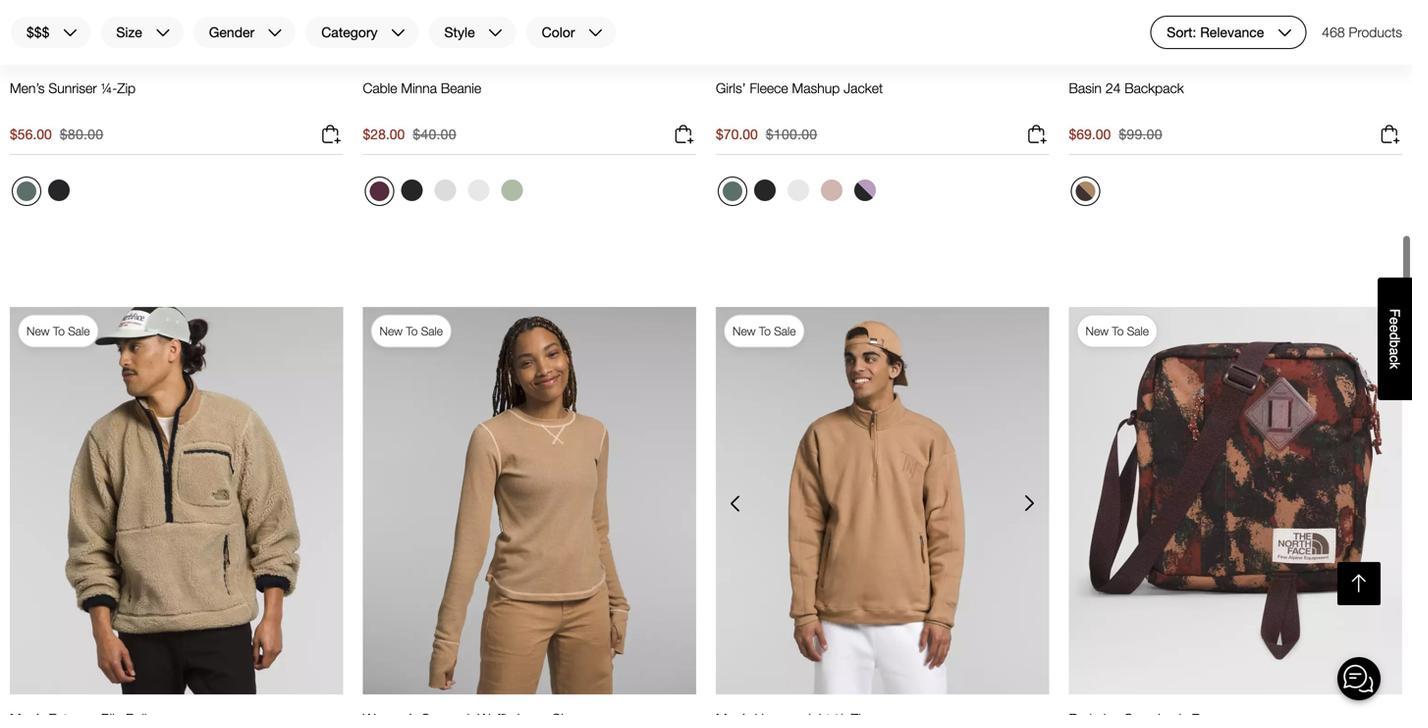 Task type: locate. For each thing, give the bounding box(es) containing it.
color
[[542, 24, 575, 40]]

3 to from the left
[[759, 324, 771, 338]]

f
[[1387, 309, 1403, 318]]

gender button
[[192, 16, 297, 49]]

1 dark sage image from the left
[[17, 182, 36, 201]]

gardenia white image
[[788, 180, 809, 201]]

0 horizontal spatial tnf black image
[[401, 180, 423, 201]]

dark sage image for $70.00
[[723, 182, 742, 201]]

2 horizontal spatial $choose color$ option group
[[716, 175, 883, 214]]

$99.00
[[1119, 126, 1163, 142]]

2 new from the left
[[380, 324, 403, 338]]

0 horizontal spatial $choose color$ option group
[[10, 175, 77, 214]]

4 to from the left
[[1112, 324, 1124, 338]]

d
[[1387, 333, 1403, 341]]

sale
[[68, 324, 90, 338], [421, 324, 443, 338], [774, 324, 796, 338], [1127, 324, 1149, 338]]

$choose color$ option group down $56.00
[[10, 175, 77, 214]]

girls' fleece mashup jacket button
[[716, 79, 883, 115]]

$$$ button
[[10, 16, 92, 49]]

$choose color$ option group
[[10, 175, 77, 214], [363, 175, 530, 214], [716, 175, 883, 214]]

4 new from the left
[[1086, 324, 1109, 338]]

$56.00
[[10, 126, 52, 142]]

men's sunriser ¼-zip button
[[10, 79, 136, 115]]

backpack
[[1125, 80, 1184, 96]]

2 horizontal spatial tnf black radio
[[749, 175, 781, 206]]

2 sale from the left
[[421, 324, 443, 338]]

1 $choose color$ option group from the left
[[10, 175, 77, 214]]

2 $choose color$ option group from the left
[[363, 175, 530, 214]]

$choose color$ option group down $40.00
[[363, 175, 530, 214]]

0 horizontal spatial dark sage radio
[[12, 177, 41, 206]]

2 dark sage radio from the left
[[718, 177, 747, 206]]

3 tnf black radio from the left
[[749, 175, 781, 206]]

misty sage image
[[501, 180, 523, 201]]

1 horizontal spatial dark sage image
[[723, 182, 742, 201]]

$100.00
[[766, 126, 817, 142]]

1 horizontal spatial tnf black radio
[[396, 175, 428, 206]]

tnf black radio down $80.00
[[43, 175, 75, 206]]

e
[[1387, 318, 1403, 325], [1387, 325, 1403, 333]]

1 e from the top
[[1387, 318, 1403, 325]]

tnf black image
[[401, 180, 423, 201], [754, 180, 776, 201]]

3 $choose color$ option group from the left
[[716, 175, 883, 214]]

basin 24 backpack button
[[1069, 79, 1184, 115]]

1 horizontal spatial tnf black image
[[754, 180, 776, 201]]

f e e d b a c k button
[[1378, 278, 1412, 401]]

$80.00
[[60, 126, 103, 142]]

products
[[1349, 24, 1402, 40]]

jacket
[[844, 80, 883, 96]]

$choose color$ option group for $80.00
[[10, 175, 77, 214]]

$choose color$ option group down $100.00
[[716, 175, 883, 214]]

new for berkeley crossbody bag image
[[1086, 324, 1109, 338]]

0 horizontal spatial dark sage image
[[17, 182, 36, 201]]

category
[[321, 24, 378, 40]]

dark sage image for $56.00
[[17, 182, 36, 201]]

$choose color$ option group for $100.00
[[716, 175, 883, 214]]

to for berkeley crossbody bag image
[[1112, 324, 1124, 338]]

2 dark sage image from the left
[[723, 182, 742, 201]]

tnf black image left gardenia white option
[[754, 180, 776, 201]]

Misty Sage radio
[[496, 175, 528, 206]]

3 new from the left
[[733, 324, 756, 338]]

1 to from the left
[[53, 324, 65, 338]]

4 new to sale from the left
[[1086, 324, 1149, 338]]

tnf black radio for $80.00
[[43, 175, 75, 206]]

$28.00
[[363, 126, 405, 142]]

men's extreme pile pullover image
[[10, 307, 343, 695]]

1 horizontal spatial dark sage radio
[[718, 177, 747, 206]]

TNF Black radio
[[43, 175, 75, 206], [396, 175, 428, 206], [749, 175, 781, 206]]

sunriser
[[49, 80, 97, 96]]

468 products
[[1322, 24, 1402, 40]]

e up d
[[1387, 318, 1403, 325]]

1 new to sale from the left
[[27, 324, 90, 338]]

to
[[53, 324, 65, 338], [406, 324, 418, 338], [759, 324, 771, 338], [1112, 324, 1124, 338]]

gardenia white image
[[468, 180, 490, 201]]

f e e d b a c k
[[1387, 309, 1403, 370]]

tnf black radio for $40.00
[[396, 175, 428, 206]]

women's sunpeak waffle long-sleeve image
[[363, 307, 696, 695]]

dark sage image
[[17, 182, 36, 201], [723, 182, 742, 201]]

2 tnf black image from the left
[[754, 180, 776, 201]]

new
[[27, 324, 50, 338], [380, 324, 403, 338], [733, 324, 756, 338], [1086, 324, 1109, 338]]

tnf black image for $100.00
[[754, 180, 776, 201]]

e up b
[[1387, 325, 1403, 333]]

cable minna beanie image
[[363, 0, 696, 64]]

$40.00
[[413, 126, 456, 142]]

dark sage radio left tnf black image
[[12, 177, 41, 206]]

dark sage image down $70.00
[[723, 182, 742, 201]]

tnf black radio left gardenia white option
[[749, 175, 781, 206]]

1 tnf black image from the left
[[401, 180, 423, 201]]

men's
[[10, 80, 45, 96]]

1 sale from the left
[[68, 324, 90, 338]]

dark sage radio down $70.00
[[718, 177, 747, 206]]

4 sale from the left
[[1127, 324, 1149, 338]]

sort:
[[1167, 24, 1196, 40]]

beanie
[[441, 80, 481, 96]]

sort: relevance button
[[1150, 16, 1306, 49]]

$70.00
[[716, 126, 758, 142]]

almond butter/coal brown image
[[1076, 182, 1095, 201]]

tnf black radio right boysenberry radio
[[396, 175, 428, 206]]

0 horizontal spatial tnf black radio
[[43, 175, 75, 206]]

1 tnf black radio from the left
[[43, 175, 75, 206]]

to for the men's extreme pile pullover image
[[53, 324, 65, 338]]

new to sale for berkeley crossbody bag image
[[1086, 324, 1149, 338]]

c
[[1387, 356, 1403, 363]]

1 new from the left
[[27, 324, 50, 338]]

new to sale
[[27, 324, 90, 338], [380, 324, 443, 338], [733, 324, 796, 338], [1086, 324, 1149, 338]]

Dark Sage radio
[[12, 177, 41, 206], [718, 177, 747, 206]]

2 new to sale from the left
[[380, 324, 443, 338]]

dark sage image left tnf black image
[[17, 182, 36, 201]]

1 horizontal spatial $choose color$ option group
[[363, 175, 530, 214]]

tnf black image
[[48, 180, 70, 201]]

k
[[1387, 363, 1403, 370]]

tnf black image for $40.00
[[401, 180, 423, 201]]

1 dark sage radio from the left
[[12, 177, 41, 206]]

2 tnf black radio from the left
[[396, 175, 428, 206]]

fleece
[[750, 80, 788, 96]]

¼-
[[101, 80, 117, 96]]

TNF Light Grey Heather radio
[[430, 175, 461, 206]]

2 to from the left
[[406, 324, 418, 338]]

tnf black image right boysenberry radio
[[401, 180, 423, 201]]

lupine/tnf black image
[[854, 180, 876, 201]]



Task type: describe. For each thing, give the bounding box(es) containing it.
new to sale for the men's extreme pile pullover image
[[27, 324, 90, 338]]

new to sale for women's sunpeak waffle long-sleeve "image"
[[380, 324, 443, 338]]

sale for the men's extreme pile pullover image
[[68, 324, 90, 338]]

style button
[[428, 16, 517, 49]]

Gardenia White radio
[[463, 175, 494, 206]]

cable
[[363, 80, 397, 96]]

mashup
[[792, 80, 840, 96]]

relevance
[[1200, 24, 1264, 40]]

$choose color$ option group for $40.00
[[363, 175, 530, 214]]

b
[[1387, 340, 1403, 348]]

basin 24 backpack image
[[1069, 0, 1402, 64]]

2 e from the top
[[1387, 325, 1403, 333]]

new for women's sunpeak waffle long-sleeve "image"
[[380, 324, 403, 338]]

minna
[[401, 80, 437, 96]]

Pink Moss radio
[[816, 175, 848, 206]]

to for women's sunpeak waffle long-sleeve "image"
[[406, 324, 418, 338]]

468
[[1322, 24, 1345, 40]]

men's sunriser ¼-zip image
[[10, 0, 343, 64]]

3 new to sale from the left
[[733, 324, 796, 338]]

Boysenberry radio
[[365, 177, 394, 206]]

sale for berkeley crossbody bag image
[[1127, 324, 1149, 338]]

men's heavyweight ¼-zip image
[[716, 307, 1049, 695]]

tnf black radio for $100.00
[[749, 175, 781, 206]]

basin 24 backpack
[[1069, 80, 1184, 96]]

size
[[116, 24, 142, 40]]

swipe  next image
[[1014, 489, 1045, 520]]

color button
[[525, 16, 617, 49]]

basin
[[1069, 80, 1102, 96]]

gender
[[209, 24, 255, 40]]

swipe previous image
[[720, 489, 751, 520]]

sale for women's sunpeak waffle long-sleeve "image"
[[421, 324, 443, 338]]

468 products status
[[1322, 16, 1402, 49]]

back to top image
[[1347, 572, 1372, 597]]

style
[[444, 24, 475, 40]]

boysenberry image
[[370, 182, 389, 201]]

a
[[1387, 348, 1403, 356]]

dark sage radio for $70.00
[[718, 177, 747, 206]]

pink moss image
[[821, 180, 843, 201]]

size button
[[100, 16, 184, 49]]

sort: relevance
[[1167, 24, 1264, 40]]

new for the men's extreme pile pullover image
[[27, 324, 50, 338]]

Lupine/TNF Black radio
[[849, 175, 881, 206]]

Almond Butter/Coal Brown radio
[[1071, 177, 1100, 206]]

$$$
[[27, 24, 49, 40]]

tnf light grey heather image
[[435, 180, 456, 201]]

category button
[[305, 16, 420, 49]]

cable minna beanie button
[[363, 79, 481, 115]]

3 sale from the left
[[774, 324, 796, 338]]

Gardenia White radio
[[783, 175, 814, 206]]

$69.00
[[1069, 126, 1111, 142]]

girls' fleece mashup jacket
[[716, 80, 883, 96]]

zip
[[117, 80, 136, 96]]

24
[[1106, 80, 1121, 96]]

cable minna beanie
[[363, 80, 481, 96]]

girls'
[[716, 80, 746, 96]]

dark sage radio for $56.00
[[12, 177, 41, 206]]

men's sunriser ¼-zip
[[10, 80, 136, 96]]

berkeley crossbody bag image
[[1069, 307, 1402, 695]]



Task type: vqa. For each thing, say whether or not it's contained in the screenshot.
View List Box on the right of the page
no



